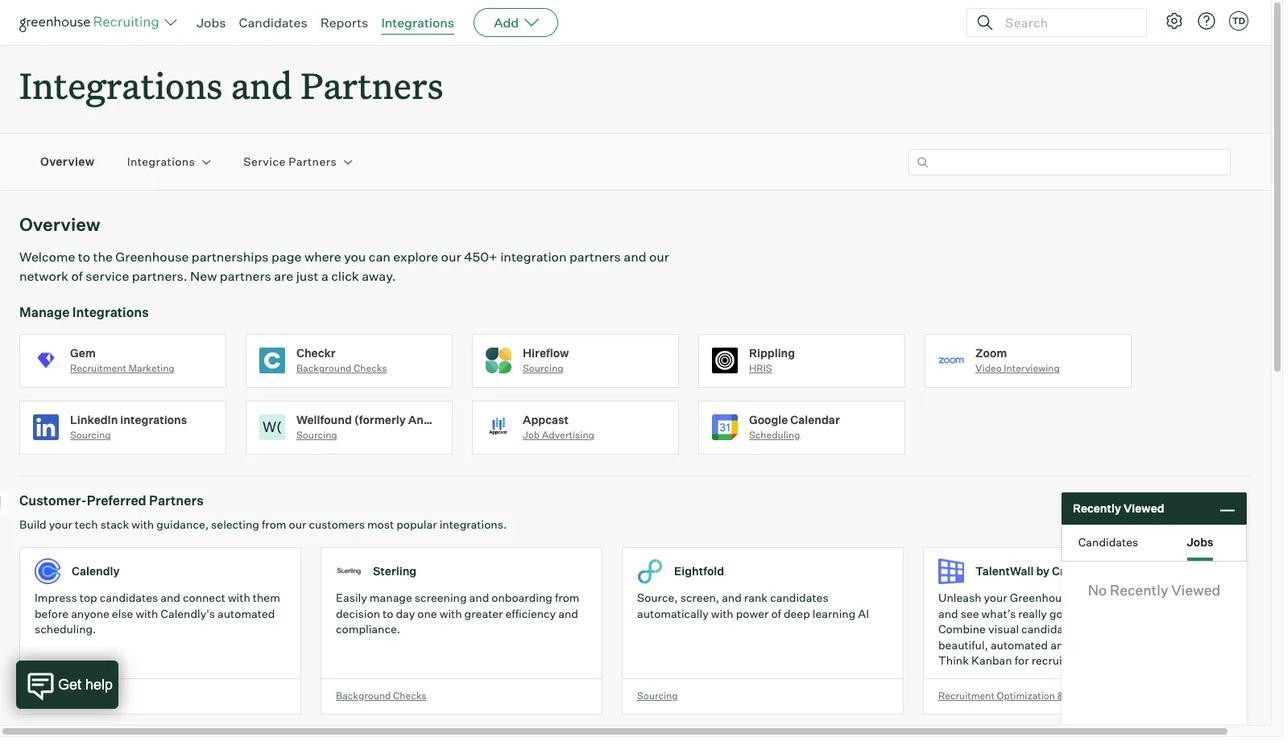 Task type: vqa. For each thing, say whether or not it's contained in the screenshot.
rightmost —
no



Task type: locate. For each thing, give the bounding box(es) containing it.
where
[[304, 249, 341, 265]]

welcome to the greenhouse partnerships page where you can explore our 450+ integration partners and our network of service partners. new partners are just a click away.
[[19, 249, 669, 285]]

no
[[1088, 582, 1107, 599]]

0 vertical spatial recruitment
[[70, 363, 126, 375]]

0 horizontal spatial automated
[[218, 607, 275, 621]]

1 horizontal spatial candidates
[[770, 591, 829, 605]]

from right selecting
[[262, 518, 286, 532]]

new
[[190, 268, 217, 285]]

0 horizontal spatial recruitment
[[70, 363, 126, 375]]

background checks
[[336, 690, 427, 702]]

candidates up else
[[100, 591, 158, 605]]

0 vertical spatial background
[[296, 363, 352, 375]]

data
[[1076, 591, 1101, 605]]

easily
[[336, 591, 367, 605]]

0 horizontal spatial talentwall
[[975, 565, 1034, 579]]

2 vertical spatial your
[[1110, 607, 1133, 621]]

1 horizontal spatial checks
[[393, 690, 427, 702]]

to inside easily manage screening and onboarding from decision to day one with greater efficiency and compliance.
[[383, 607, 393, 621]]

talent)
[[464, 413, 503, 427]]

our
[[441, 249, 461, 265], [649, 249, 669, 265], [289, 518, 306, 532]]

with up in
[[1104, 591, 1126, 605]]

1 vertical spatial checks
[[393, 690, 427, 702]]

0 vertical spatial jobs
[[197, 14, 226, 31]]

of left deep
[[771, 607, 781, 621]]

greenhouse
[[115, 249, 189, 265], [1010, 591, 1074, 605]]

are
[[274, 268, 293, 285]]

partners up guidance,
[[149, 493, 204, 509]]

0 vertical spatial of
[[71, 268, 83, 285]]

1 vertical spatial candidates
[[1078, 535, 1138, 549]]

1 vertical spatial partners
[[289, 155, 337, 169]]

google
[[749, 413, 788, 427]]

2 horizontal spatial your
[[1110, 607, 1133, 621]]

0 vertical spatial from
[[262, 518, 286, 532]]

scheduling.
[[35, 623, 96, 637]]

0 vertical spatial viewed
[[1124, 502, 1164, 516]]

learning
[[813, 607, 856, 621]]

just
[[296, 268, 319, 285]]

tab list
[[1062, 526, 1246, 561]]

think
[[938, 654, 969, 668]]

0 vertical spatial greenhouse
[[115, 249, 189, 265]]

to left the
[[78, 249, 90, 265]]

partners right service on the top left of page
[[289, 155, 337, 169]]

1 horizontal spatial scheduling
[[749, 429, 800, 442]]

0 horizontal spatial to
[[78, 249, 90, 265]]

450+
[[464, 249, 498, 265]]

sourcing
[[523, 363, 564, 375], [70, 429, 111, 442], [296, 429, 337, 442], [637, 690, 678, 702]]

candidate
[[1021, 623, 1074, 637]]

background inside checkr background checks
[[296, 363, 352, 375]]

and inside source, screen, and rank candidates automatically with power of deep learning ai
[[722, 591, 742, 605]]

scheduling down google
[[749, 429, 800, 442]]

build your tech stack with guidance, selecting from our customers most popular integrations.
[[19, 518, 507, 532]]

sourcing inside linkedin integrations sourcing
[[70, 429, 111, 442]]

0 vertical spatial candidates
[[239, 14, 307, 31]]

0 horizontal spatial from
[[262, 518, 286, 532]]

0 horizontal spatial your
[[49, 518, 72, 532]]

of inside the welcome to the greenhouse partnerships page where you can explore our 450+ integration partners and our network of service partners. new partners are just a click away.
[[71, 268, 83, 285]]

greenhouse up the really
[[1010, 591, 1074, 605]]

(formerly
[[354, 413, 406, 427]]

customers
[[309, 518, 365, 532]]

recruitment
[[70, 363, 126, 375], [938, 690, 995, 702]]

scheduling down scheduling.
[[35, 690, 86, 702]]

integrations for integrations and partners
[[19, 61, 223, 109]]

partners right integration on the left
[[569, 249, 621, 265]]

1 vertical spatial talentwall
[[1129, 591, 1185, 605]]

1 vertical spatial of
[[771, 607, 781, 621]]

your up management
[[1110, 607, 1133, 621]]

of inside source, screen, and rank candidates automatically with power of deep learning ai
[[771, 607, 781, 621]]

your up what's at the bottom right of the page
[[984, 591, 1007, 605]]

1 horizontal spatial from
[[555, 591, 580, 605]]

with down pipeline.
[[1149, 623, 1171, 637]]

top
[[80, 591, 97, 605]]

recruitment down think
[[938, 690, 995, 702]]

recruitment down gem
[[70, 363, 126, 375]]

talentwall up pipeline.
[[1129, 591, 1185, 605]]

with down screening
[[440, 607, 462, 621]]

tech
[[75, 518, 98, 532]]

greenhouse up partners.
[[115, 249, 189, 265]]

recently up pipeline.
[[1110, 582, 1168, 599]]

from up efficiency
[[555, 591, 580, 605]]

1 vertical spatial recruitment
[[938, 690, 995, 702]]

configure image
[[1165, 11, 1184, 31]]

2 vertical spatial partners
[[149, 493, 204, 509]]

1 horizontal spatial our
[[441, 249, 461, 265]]

0 horizontal spatial partners
[[220, 268, 271, 285]]

rippling
[[749, 346, 795, 360]]

jobs inside 'tab list'
[[1187, 535, 1214, 549]]

1 horizontal spatial jobs
[[1187, 535, 1214, 549]]

automated inside impress top candidates and connect with them before anyone else with calendly's automated scheduling.
[[218, 607, 275, 621]]

0 horizontal spatial integrations link
[[127, 154, 195, 170]]

video
[[975, 363, 1002, 375]]

0 horizontal spatial candidates
[[239, 14, 307, 31]]

0 vertical spatial your
[[49, 518, 72, 532]]

and inside impress top candidates and connect with them before anyone else with calendly's automated scheduling.
[[160, 591, 180, 605]]

candidates right jobs link
[[239, 14, 307, 31]]

1 horizontal spatial candidates
[[1078, 535, 1138, 549]]

2 candidates from the left
[[770, 591, 829, 605]]

0 horizontal spatial scheduling
[[35, 690, 86, 702]]

0 horizontal spatial of
[[71, 268, 83, 285]]

jobs link
[[197, 14, 226, 31]]

your for unleash
[[984, 591, 1007, 605]]

1 vertical spatial jobs
[[1187, 535, 1214, 549]]

to
[[78, 249, 90, 265], [383, 607, 393, 621]]

partners for integrations and partners
[[301, 61, 443, 109]]

your for build
[[49, 518, 72, 532]]

candidates inside source, screen, and rank candidates automatically with power of deep learning ai
[[770, 591, 829, 605]]

with right stack
[[132, 518, 154, 532]]

1 horizontal spatial partners
[[569, 249, 621, 265]]

partners inside 'link'
[[289, 155, 337, 169]]

your down customer-
[[49, 518, 72, 532]]

1 vertical spatial overview
[[19, 214, 101, 235]]

hris
[[749, 363, 772, 375]]

jobs up no recently viewed
[[1187, 535, 1214, 549]]

to inside the welcome to the greenhouse partnerships page where you can explore our 450+ integration partners and our network of service partners. new partners are just a click away.
[[78, 249, 90, 265]]

integration
[[500, 249, 567, 265]]

None text field
[[909, 149, 1231, 175]]

unleash
[[938, 591, 982, 605]]

1 vertical spatial to
[[383, 607, 393, 621]]

1 vertical spatial your
[[984, 591, 1007, 605]]

1 vertical spatial scheduling
[[35, 690, 86, 702]]

greater
[[464, 607, 503, 621]]

with inside source, screen, and rank candidates automatically with power of deep learning ai
[[711, 607, 734, 621]]

greenhouse inside unleash your greenhouse data with talentwall and see what's really going on in your pipeline. combine visual candidate management with beautiful, automated analytics dashboards. think kanban for recruiting!
[[1010, 591, 1074, 605]]

ai
[[858, 607, 869, 621]]

automated down them
[[218, 607, 275, 621]]

of left service
[[71, 268, 83, 285]]

integrations link
[[381, 14, 454, 31], [127, 154, 195, 170]]

with
[[132, 518, 154, 532], [228, 591, 250, 605], [1104, 591, 1126, 605], [136, 607, 158, 621], [440, 607, 462, 621], [711, 607, 734, 621], [1149, 623, 1171, 637]]

candidates up deep
[[770, 591, 829, 605]]

calendar
[[790, 413, 840, 427]]

0 horizontal spatial greenhouse
[[115, 249, 189, 265]]

1 vertical spatial viewed
[[1171, 582, 1221, 599]]

from inside easily manage screening and onboarding from decision to day one with greater efficiency and compliance.
[[555, 591, 580, 605]]

zoom
[[975, 346, 1007, 360]]

w(
[[263, 418, 282, 436]]

with down screen,
[[711, 607, 734, 621]]

0 horizontal spatial checks
[[354, 363, 387, 375]]

candidates down the "recently viewed"
[[1078, 535, 1138, 549]]

checks up (formerly
[[354, 363, 387, 375]]

1 horizontal spatial of
[[771, 607, 781, 621]]

sourcing inside wellfound (formerly angellist talent) sourcing
[[296, 429, 337, 442]]

1 horizontal spatial automated
[[991, 639, 1048, 652]]

1 candidates from the left
[[100, 591, 158, 605]]

scheduling
[[749, 429, 800, 442], [35, 690, 86, 702]]

1 vertical spatial greenhouse
[[1010, 591, 1074, 605]]

anyone
[[71, 607, 109, 621]]

to down "manage"
[[383, 607, 393, 621]]

sourcing inside hireflow sourcing
[[523, 363, 564, 375]]

0 vertical spatial integrations link
[[381, 14, 454, 31]]

and inside unleash your greenhouse data with talentwall and see what's really going on in your pipeline. combine visual candidate management with beautiful, automated analytics dashboards. think kanban for recruiting!
[[938, 607, 958, 621]]

partners for customer-preferred partners
[[149, 493, 204, 509]]

0 vertical spatial checks
[[354, 363, 387, 375]]

else
[[112, 607, 133, 621]]

candidates inside impress top candidates and connect with them before anyone else with calendly's automated scheduling.
[[100, 591, 158, 605]]

connect
[[183, 591, 225, 605]]

1 horizontal spatial your
[[984, 591, 1007, 605]]

integrations.
[[440, 518, 507, 532]]

1 vertical spatial from
[[555, 591, 580, 605]]

background down compliance.
[[336, 690, 391, 702]]

service partners
[[244, 155, 337, 169]]

with inside easily manage screening and onboarding from decision to day one with greater efficiency and compliance.
[[440, 607, 462, 621]]

0 vertical spatial overview
[[40, 155, 95, 169]]

checks down compliance.
[[393, 690, 427, 702]]

integrations
[[120, 413, 187, 427]]

0 vertical spatial to
[[78, 249, 90, 265]]

talentwall inside unleash your greenhouse data with talentwall and see what's really going on in your pipeline. combine visual candidate management with beautiful, automated analytics dashboards. think kanban for recruiting!
[[1129, 591, 1185, 605]]

viewed
[[1124, 502, 1164, 516], [1171, 582, 1221, 599]]

overview link
[[40, 154, 95, 170]]

0 horizontal spatial candidates
[[100, 591, 158, 605]]

1 horizontal spatial to
[[383, 607, 393, 621]]

1 vertical spatial partners
[[220, 268, 271, 285]]

0 vertical spatial talentwall
[[975, 565, 1034, 579]]

1 horizontal spatial greenhouse
[[1010, 591, 1074, 605]]

2 horizontal spatial our
[[649, 249, 669, 265]]

1 horizontal spatial recruitment
[[938, 690, 995, 702]]

partners down partnerships
[[220, 268, 271, 285]]

automated up for
[[991, 639, 1048, 652]]

your
[[49, 518, 72, 532], [984, 591, 1007, 605], [1110, 607, 1133, 621]]

0 vertical spatial automated
[[218, 607, 275, 621]]

candidates
[[239, 14, 307, 31], [1078, 535, 1138, 549]]

easily manage screening and onboarding from decision to day one with greater efficiency and compliance.
[[336, 591, 580, 637]]

0 vertical spatial scheduling
[[749, 429, 800, 442]]

you
[[344, 249, 366, 265]]

recently viewed
[[1073, 502, 1164, 516]]

0 horizontal spatial viewed
[[1124, 502, 1164, 516]]

and
[[231, 61, 292, 109], [624, 249, 646, 265], [160, 591, 180, 605], [469, 591, 489, 605], [722, 591, 742, 605], [558, 607, 578, 621], [938, 607, 958, 621]]

partners down reports at the left of page
[[301, 61, 443, 109]]

jobs left candidates link
[[197, 14, 226, 31]]

1 horizontal spatial talentwall
[[1129, 591, 1185, 605]]

and inside the welcome to the greenhouse partnerships page where you can explore our 450+ integration partners and our network of service partners. new partners are just a click away.
[[624, 249, 646, 265]]

background down checkr at the top of page
[[296, 363, 352, 375]]

0 vertical spatial partners
[[301, 61, 443, 109]]

partners
[[301, 61, 443, 109], [289, 155, 337, 169], [149, 493, 204, 509]]

recruitment inside gem recruitment marketing
[[70, 363, 126, 375]]

pipeline.
[[1136, 607, 1181, 621]]

1 vertical spatial automated
[[991, 639, 1048, 652]]

talentwall left the by
[[975, 565, 1034, 579]]

marketing
[[128, 363, 175, 375]]

recently up crosschq
[[1073, 502, 1121, 516]]

eightfold
[[674, 565, 724, 579]]



Task type: describe. For each thing, give the bounding box(es) containing it.
by
[[1036, 565, 1050, 579]]

appcast
[[523, 413, 569, 427]]

rank
[[744, 591, 768, 605]]

onboarding
[[492, 591, 553, 605]]

scheduling inside google calendar scheduling
[[749, 429, 800, 442]]

visual
[[988, 623, 1019, 637]]

guidance,
[[156, 518, 209, 532]]

1 vertical spatial recently
[[1110, 582, 1168, 599]]

see
[[961, 607, 979, 621]]

integrations for integrations link to the bottom
[[127, 155, 195, 169]]

with right else
[[136, 607, 158, 621]]

management
[[1076, 623, 1146, 637]]

combine
[[938, 623, 986, 637]]

stack
[[100, 518, 129, 532]]

impress
[[35, 591, 77, 605]]

customer-
[[19, 493, 87, 509]]

unleash your greenhouse data with talentwall and see what's really going on in your pipeline. combine visual candidate management with beautiful, automated analytics dashboards. think kanban for recruiting!
[[938, 591, 1185, 668]]

advertising
[[542, 429, 594, 442]]

no recently viewed
[[1088, 582, 1221, 599]]

in
[[1098, 607, 1108, 621]]

gem recruitment marketing
[[70, 346, 175, 375]]

manage
[[370, 591, 412, 605]]

one
[[418, 607, 437, 621]]

greenhouse recruiting image
[[19, 13, 164, 32]]

recruiting!
[[1032, 654, 1087, 668]]

source,
[[637, 591, 678, 605]]

click
[[331, 268, 359, 285]]

wellfound
[[296, 413, 352, 427]]

recruitment optimization & analytics
[[938, 690, 1108, 702]]

job
[[523, 429, 540, 442]]

partners.
[[132, 268, 187, 285]]

a
[[321, 268, 328, 285]]

0 vertical spatial partners
[[569, 249, 621, 265]]

away.
[[362, 268, 396, 285]]

angellist
[[408, 413, 461, 427]]

power
[[736, 607, 769, 621]]

them
[[253, 591, 280, 605]]

talentwall by crosschq
[[975, 565, 1104, 579]]

service
[[86, 268, 129, 285]]

td button
[[1226, 8, 1252, 34]]

candidates link
[[239, 14, 307, 31]]

zoom video interviewing
[[975, 346, 1060, 375]]

calendly's
[[161, 607, 215, 621]]

add
[[494, 14, 519, 31]]

1 vertical spatial integrations link
[[127, 154, 195, 170]]

0 vertical spatial recently
[[1073, 502, 1121, 516]]

going
[[1050, 607, 1080, 621]]

integrations for the right integrations link
[[381, 14, 454, 31]]

kanban
[[971, 654, 1012, 668]]

wellfound (formerly angellist talent) sourcing
[[296, 413, 503, 442]]

0 horizontal spatial our
[[289, 518, 306, 532]]

analytics
[[1051, 639, 1098, 652]]

the
[[93, 249, 113, 265]]

calendly
[[72, 565, 120, 579]]

selecting
[[211, 518, 259, 532]]

reports link
[[320, 14, 368, 31]]

checks inside checkr background checks
[[354, 363, 387, 375]]

Search text field
[[1001, 11, 1132, 34]]

service partners link
[[244, 154, 337, 170]]

build
[[19, 518, 46, 532]]

0 horizontal spatial jobs
[[197, 14, 226, 31]]

preferred
[[87, 493, 146, 509]]

partnerships
[[192, 249, 269, 265]]

on
[[1082, 607, 1095, 621]]

1 vertical spatial background
[[336, 690, 391, 702]]

with left them
[[228, 591, 250, 605]]

checkr
[[296, 346, 336, 360]]

rippling hris
[[749, 346, 795, 375]]

automated inside unleash your greenhouse data with talentwall and see what's really going on in your pipeline. combine visual candidate management with beautiful, automated analytics dashboards. think kanban for recruiting!
[[991, 639, 1048, 652]]

day
[[396, 607, 415, 621]]

manage integrations
[[19, 305, 149, 321]]

reports
[[320, 14, 368, 31]]

popular
[[396, 518, 437, 532]]

tab list containing candidates
[[1062, 526, 1246, 561]]

integrations and partners
[[19, 61, 443, 109]]

analytics
[[1066, 690, 1108, 702]]

greenhouse inside the welcome to the greenhouse partnerships page where you can explore our 450+ integration partners and our network of service partners. new partners are just a click away.
[[115, 249, 189, 265]]

decision
[[336, 607, 380, 621]]

compliance.
[[336, 623, 400, 637]]

explore
[[393, 249, 438, 265]]

source, screen, and rank candidates automatically with power of deep learning ai
[[637, 591, 869, 621]]

deep
[[784, 607, 810, 621]]

hireflow
[[523, 346, 569, 360]]

linkedin integrations sourcing
[[70, 413, 187, 442]]

interviewing
[[1004, 363, 1060, 375]]

most
[[367, 518, 394, 532]]

td
[[1232, 15, 1245, 27]]

automatically
[[637, 607, 709, 621]]

before
[[35, 607, 69, 621]]

&
[[1057, 690, 1064, 702]]

really
[[1018, 607, 1047, 621]]

page
[[271, 249, 302, 265]]

dashboards.
[[1100, 639, 1166, 652]]

1 horizontal spatial integrations link
[[381, 14, 454, 31]]

td button
[[1229, 11, 1249, 31]]

appcast job advertising
[[523, 413, 594, 442]]

gem
[[70, 346, 96, 360]]

candidates inside 'tab list'
[[1078, 535, 1138, 549]]

hireflow sourcing
[[523, 346, 569, 375]]

optimization
[[997, 690, 1055, 702]]

1 horizontal spatial viewed
[[1171, 582, 1221, 599]]



